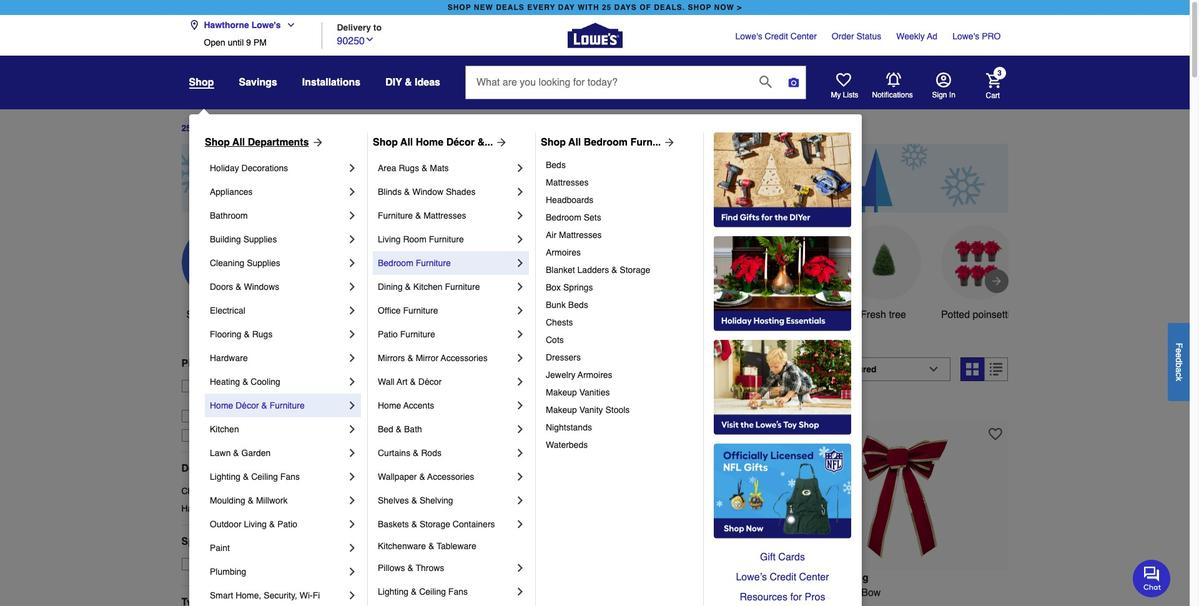 Task type: describe. For each thing, give the bounding box(es) containing it.
lists
[[843, 91, 859, 99]]

electrical
[[210, 306, 245, 316]]

office furniture
[[378, 306, 438, 316]]

chevron right image for bathroom
[[346, 209, 359, 222]]

1 vertical spatial rugs
[[252, 329, 273, 339]]

sets
[[584, 212, 602, 222]]

furniture down the led
[[400, 329, 435, 339]]

headboards
[[546, 195, 594, 205]]

1 vertical spatial accessories
[[428, 472, 474, 482]]

headboards link
[[546, 191, 695, 209]]

chevron right image for building supplies
[[346, 233, 359, 246]]

furniture down furniture & mattresses link
[[429, 234, 464, 244]]

0 vertical spatial rugs
[[399, 163, 419, 173]]

holiday for holiday decorations
[[210, 163, 239, 173]]

holiday for holiday living
[[568, 309, 601, 320]]

lowe's inside lowe's pro link
[[953, 31, 980, 41]]

2 heart outline image from the left
[[773, 427, 786, 441]]

holiday for holiday living 100-count 20.62-ft white incandescent plug- in christmas string lights
[[367, 572, 403, 583]]

lighting & ceiling fans for rightmost lighting & ceiling fans link
[[378, 587, 468, 597]]

chat invite button image
[[1134, 559, 1172, 597]]

0 vertical spatial bedroom
[[584, 137, 628, 148]]

8.5-
[[801, 587, 818, 598]]

lowe's credit center link
[[714, 567, 852, 587]]

springs
[[564, 282, 593, 292]]

1 vertical spatial armoires
[[578, 370, 613, 380]]

lighting & ceiling fans for left lighting & ceiling fans link
[[210, 472, 300, 482]]

in inside button
[[950, 91, 956, 99]]

fresh tree button
[[846, 225, 921, 322]]

1 heart outline image from the left
[[556, 427, 569, 441]]

bedroom furniture link
[[378, 251, 514, 275]]

building supplies link
[[210, 227, 346, 251]]

deals
[[496, 3, 525, 12]]

decoration
[[671, 324, 717, 335]]

bedroom for sets
[[546, 212, 582, 222]]

moulding & millwork
[[210, 496, 288, 506]]

all for home
[[401, 137, 413, 148]]

smart home, security, wi-fi link
[[210, 584, 346, 606]]

lawn & garden link
[[210, 441, 346, 465]]

dining & kitchen furniture
[[378, 282, 480, 292]]

shop all home décor &...
[[373, 137, 493, 148]]

0 vertical spatial armoires
[[546, 247, 581, 257]]

chevron right image for hardware
[[346, 352, 359, 364]]

my lists link
[[831, 72, 859, 100]]

chevron right image for holiday decorations
[[346, 162, 359, 174]]

chevron right image for wall art & décor
[[514, 376, 527, 388]]

arrow right image for shop all home décor &...
[[493, 136, 508, 149]]

lowe's inside 'hawthorne lowe's' button
[[252, 20, 281, 30]]

vanities
[[580, 387, 610, 397]]

departments element
[[182, 462, 347, 475]]

bedroom for furniture
[[378, 258, 414, 268]]

mirrors
[[378, 353, 405, 363]]

all for deals
[[212, 309, 223, 320]]

order status
[[832, 31, 882, 41]]

on sale
[[204, 559, 236, 569]]

hanging
[[675, 309, 713, 320]]

holiday living 8.5-in w red bow
[[801, 572, 881, 598]]

pillows & throws
[[378, 563, 445, 573]]

hanging decoration
[[671, 309, 717, 335]]

a
[[1175, 367, 1185, 372]]

0 horizontal spatial storage
[[420, 519, 451, 529]]

chevron right image for area rugs & mats
[[514, 162, 527, 174]]

& down 'pillows & throws'
[[411, 587, 417, 597]]

chevron right image for moulding & millwork
[[346, 494, 359, 507]]

sign
[[933, 91, 948, 99]]

chevron right image for bedroom furniture
[[514, 257, 527, 269]]

w
[[829, 587, 838, 598]]

chevron right image for cleaning supplies
[[346, 257, 359, 269]]

find gifts for the diyer. image
[[714, 132, 852, 227]]

arrow right image for shop all departments
[[309, 136, 324, 149]]

1 vertical spatial mattresses
[[424, 211, 467, 221]]

electrical link
[[210, 299, 346, 322]]

plug- inside 100-count 20.62-ft multicolor incandescent plug-in christmas string lights
[[584, 602, 607, 606]]

lowe's home improvement logo image
[[568, 8, 623, 63]]

until
[[228, 37, 244, 47]]

furniture inside "link"
[[445, 282, 480, 292]]

pillows & throws link
[[378, 556, 514, 580]]

0 vertical spatial accessories
[[441, 353, 488, 363]]

holiday decorations
[[210, 163, 288, 173]]

bedroom sets
[[546, 212, 602, 222]]

0 horizontal spatial 25
[[182, 123, 191, 133]]

9
[[246, 37, 251, 47]]

chevron right image for baskets & storage containers
[[514, 518, 527, 531]]

hawthorne lowe's
[[204, 20, 281, 30]]

1 vertical spatial pickup
[[244, 381, 270, 391]]

décor for home
[[447, 137, 475, 148]]

paint link
[[210, 536, 346, 560]]

& down hanukkah decorations link
[[269, 519, 275, 529]]

1 vertical spatial savings button
[[466, 225, 541, 322]]

special offers button
[[182, 525, 347, 558]]

furniture down dining & kitchen furniture
[[403, 306, 438, 316]]

all for departments
[[233, 137, 245, 148]]

cards
[[779, 552, 805, 563]]

on
[[204, 559, 216, 569]]

living left room
[[378, 234, 401, 244]]

ceiling for left lighting & ceiling fans link
[[251, 472, 278, 482]]

f e e d b a c k button
[[1169, 323, 1190, 401]]

lowe's home improvement notification center image
[[886, 72, 901, 87]]

decorations down dressers
[[532, 364, 619, 381]]

moulding & millwork link
[[210, 489, 346, 512]]

in inside holiday living 100-count 20.62-ft white incandescent plug- in christmas string lights
[[367, 602, 375, 606]]

shop button
[[189, 76, 214, 89]]

blinds & window shades
[[378, 187, 476, 197]]

chevron right image for mirrors & mirror accessories
[[514, 352, 527, 364]]

& inside button
[[274, 394, 280, 404]]

1 horizontal spatial storage
[[620, 265, 651, 275]]

2 vertical spatial mattresses
[[559, 230, 602, 240]]

delivery up lawn & garden
[[220, 430, 251, 440]]

hawthorne lowe's button
[[189, 12, 301, 37]]

chevron right image for appliances
[[346, 186, 359, 198]]

fans for chevron right image associated with lighting & ceiling fans
[[449, 587, 468, 597]]

chevron right image for lighting & ceiling fans
[[346, 471, 359, 483]]

living for holiday living 8.5-in w red bow
[[840, 572, 869, 583]]

& right flooring
[[244, 329, 250, 339]]

jewelry armoires
[[546, 370, 613, 380]]

& left the mirror
[[408, 353, 414, 363]]

& up christmas decorations link
[[243, 472, 249, 482]]

& left the millwork
[[248, 496, 254, 506]]

of
[[217, 123, 225, 133]]

area rugs & mats link
[[378, 156, 514, 180]]

0 horizontal spatial christmas
[[182, 486, 221, 496]]

& right doors
[[236, 282, 242, 292]]

0 horizontal spatial décor
[[236, 401, 259, 411]]

2 e from the top
[[1175, 353, 1185, 358]]

holiday hosting essentials. image
[[714, 236, 852, 331]]

chevron right image for home accents
[[514, 399, 527, 412]]

shop all bedroom furn... link
[[541, 135, 676, 150]]

mats
[[430, 163, 449, 173]]

credit for lowe's
[[770, 572, 797, 583]]

ft inside 100-count 20.62-ft multicolor incandescent plug-in christmas string lights
[[662, 587, 667, 598]]

plug- inside holiday living 100-count 20.62-ft white incandescent plug- in christmas string lights
[[544, 587, 567, 598]]

outdoor
[[210, 519, 242, 529]]

shop for shop all deals
[[186, 309, 210, 320]]

chevron right image for lawn & garden
[[346, 447, 359, 459]]

& down "armoires" link
[[612, 265, 618, 275]]

home accents
[[378, 401, 434, 411]]

decorations for hanukkah decorations
[[223, 504, 270, 514]]

pro
[[982, 31, 1001, 41]]

jewelry armoires link
[[546, 366, 695, 384]]

shelves & shelving link
[[378, 489, 514, 512]]

ceiling for rightmost lighting & ceiling fans link
[[419, 587, 446, 597]]

departments inside "link"
[[248, 137, 309, 148]]

1 shop from the left
[[448, 3, 472, 12]]

lowe's home improvement lists image
[[836, 72, 851, 87]]

lowe's home improvement account image
[[936, 72, 951, 87]]

red
[[841, 587, 859, 598]]

gift cards
[[760, 552, 805, 563]]

0 horizontal spatial chevron down image
[[281, 20, 296, 30]]

& up shelves & shelving
[[420, 472, 425, 482]]

1 horizontal spatial savings
[[486, 309, 522, 320]]

& right bed
[[396, 424, 402, 434]]

resources
[[740, 592, 788, 603]]

doors & windows link
[[210, 275, 346, 299]]

0 vertical spatial patio
[[378, 329, 398, 339]]

potted poinsettia
[[942, 309, 1016, 320]]

& right baskets
[[412, 519, 417, 529]]

pillows
[[378, 563, 405, 573]]

& down 'free store pickup today at:'
[[261, 401, 267, 411]]

cots
[[546, 335, 564, 345]]

blinds & window shades link
[[378, 180, 514, 204]]

furniture down blinds
[[378, 211, 413, 221]]

& right 'shelves'
[[412, 496, 417, 506]]

shop all departments link
[[205, 135, 324, 150]]

chests link
[[546, 314, 695, 331]]

dressers
[[546, 352, 581, 362]]

mirror
[[416, 353, 439, 363]]

1 vertical spatial patio
[[278, 519, 298, 529]]

& left rods
[[413, 448, 419, 458]]

free for free delivery
[[200, 411, 218, 421]]

20.62- inside holiday living 100-count 20.62-ft white incandescent plug- in christmas string lights
[[416, 587, 445, 598]]

bed & bath link
[[378, 417, 514, 441]]

makeup for makeup vanities
[[546, 387, 577, 397]]

hawthorne for hawthorne lowe's
[[204, 20, 249, 30]]

chests
[[546, 317, 573, 327]]

list view image
[[991, 363, 1003, 375]]

baskets & storage containers link
[[378, 512, 514, 536]]

location image
[[189, 20, 199, 30]]

0 vertical spatial deals
[[228, 123, 251, 133]]

1001813154 element
[[584, 399, 642, 412]]

products
[[396, 364, 454, 381]]

home for shop all departments
[[210, 401, 233, 411]]

d
[[1175, 358, 1185, 363]]

heating & cooling link
[[210, 370, 346, 394]]

& right dining
[[405, 282, 411, 292]]

departments inside 'element'
[[182, 463, 243, 474]]

heating
[[210, 377, 240, 387]]

millwork
[[256, 496, 288, 506]]

diy & ideas button
[[386, 71, 441, 94]]

0 vertical spatial pickup
[[182, 358, 214, 369]]

lights inside holiday living 100-count 20.62-ft white incandescent plug- in christmas string lights
[[455, 602, 481, 606]]

home for shop all home décor &...
[[378, 401, 401, 411]]

chevron right image for blinds & window shades
[[514, 186, 527, 198]]

delivery up '90250'
[[337, 22, 371, 32]]

198 products in holiday decorations
[[367, 364, 619, 381]]

makeup for makeup vanity stools
[[546, 405, 577, 415]]

0 vertical spatial lighting
[[210, 472, 241, 482]]

makeup vanities
[[546, 387, 610, 397]]

tree
[[889, 309, 907, 320]]

shop for shop all home décor &...
[[373, 137, 398, 148]]

furn...
[[631, 137, 661, 148]]

area rugs & mats
[[378, 163, 449, 173]]

kitchen inside "link"
[[414, 282, 443, 292]]

& up living room furniture
[[415, 211, 421, 221]]

smart home, security, wi-fi
[[210, 591, 320, 601]]

100- inside 100-count 20.62-ft multicolor incandescent plug-in christmas string lights
[[584, 587, 604, 598]]

lawn
[[210, 448, 231, 458]]



Task type: vqa. For each thing, say whether or not it's contained in the screenshot.
benefits within the While benefits and service options vary by product, the Lowe's Protection Plan covers parts and labor after the manufacturer's warranty ends, even for normal wear and tear. It also includes other perks, like power surge coverage and reimbursement benefits, that start from day one. Please see Terms and Conditions and/or our individual product pages for more coverage information.
no



Task type: locate. For each thing, give the bounding box(es) containing it.
& up heating
[[217, 358, 224, 369]]

1 horizontal spatial fans
[[449, 587, 468, 597]]

free
[[200, 381, 218, 391], [200, 411, 218, 421]]

open until 9 pm
[[204, 37, 267, 47]]

0 vertical spatial makeup
[[546, 387, 577, 397]]

1 vertical spatial center
[[800, 572, 830, 583]]

string down 'multicolor'
[[666, 602, 692, 606]]

1 vertical spatial shop
[[186, 309, 210, 320]]

2 horizontal spatial bedroom
[[584, 137, 628, 148]]

2 horizontal spatial arrow right image
[[991, 275, 1003, 287]]

bed
[[378, 424, 394, 434]]

0 vertical spatial ceiling
[[251, 472, 278, 482]]

2 vertical spatial bedroom
[[378, 258, 414, 268]]

holiday down springs
[[568, 309, 601, 320]]

nightstands link
[[546, 419, 695, 436]]

ad
[[928, 31, 938, 41]]

search image
[[760, 75, 772, 88]]

shop inside "link"
[[205, 137, 230, 148]]

baskets
[[378, 519, 409, 529]]

0 vertical spatial fans
[[280, 472, 300, 482]]

in inside 100-count 20.62-ft multicolor incandescent plug-in christmas string lights
[[607, 602, 616, 606]]

all for bedroom
[[569, 137, 581, 148]]

nightstands
[[546, 422, 592, 432]]

bath
[[404, 424, 422, 434]]

1 makeup from the top
[[546, 387, 577, 397]]

100-count 20.62-ft multicolor incandescent plug-in christmas string lights
[[584, 587, 775, 606]]

shop for shop all departments
[[205, 137, 230, 148]]

curtains & rods
[[378, 448, 442, 458]]

chevron right image for pillows & throws
[[514, 562, 527, 574]]

compare for 1001813154 element
[[606, 400, 642, 410]]

& down the today
[[274, 394, 280, 404]]

armoires up blanket
[[546, 247, 581, 257]]

2 horizontal spatial home
[[416, 137, 444, 148]]

accessories
[[441, 353, 488, 363], [428, 472, 474, 482]]

living right pillows
[[406, 572, 435, 583]]

center for lowe's credit center
[[800, 572, 830, 583]]

chevron down image inside '90250' 'button'
[[365, 34, 375, 44]]

lowe's inside lowe's credit center link
[[736, 31, 763, 41]]

armoires
[[546, 247, 581, 257], [578, 370, 613, 380]]

for
[[791, 592, 802, 603]]

1 horizontal spatial bedroom
[[546, 212, 582, 222]]

camera image
[[788, 76, 800, 89]]

ceiling
[[251, 472, 278, 482], [419, 587, 446, 597]]

hawthorne for hawthorne lowe's & nearby stores
[[200, 394, 243, 404]]

savings down pm
[[239, 77, 277, 88]]

décor for &
[[419, 377, 442, 387]]

lowe's down the >
[[736, 31, 763, 41]]

1 horizontal spatial 20.62-
[[633, 587, 662, 598]]

20.62- inside 100-count 20.62-ft multicolor incandescent plug-in christmas string lights
[[633, 587, 662, 598]]

holiday living
[[568, 309, 630, 320]]

bed & bath
[[378, 424, 422, 434]]

1 vertical spatial lighting
[[378, 587, 409, 597]]

special offers
[[182, 536, 249, 547]]

bedroom up beds link
[[584, 137, 628, 148]]

chevron right image for smart home, security, wi-fi
[[346, 589, 359, 602]]

chevron right image for living room furniture
[[514, 233, 527, 246]]

decorations down "shop all departments" "link"
[[242, 163, 288, 173]]

lights down 'multicolor'
[[695, 602, 722, 606]]

1 incandescent from the left
[[481, 587, 541, 598]]

2 shop from the left
[[688, 3, 712, 12]]

in down mirrors & mirror accessories
[[458, 364, 470, 381]]

furniture up dining & kitchen furniture
[[416, 258, 451, 268]]

0 horizontal spatial departments
[[182, 463, 243, 474]]

heart outline image down the makeup vanity stools
[[556, 427, 569, 441]]

ft down pillows & throws link
[[445, 587, 450, 598]]

delivery up heating & cooling at left
[[227, 358, 266, 369]]

1 horizontal spatial ceiling
[[419, 587, 446, 597]]

chevron right image
[[514, 186, 527, 198], [346, 209, 359, 222], [346, 233, 359, 246], [346, 281, 359, 293], [346, 352, 359, 364], [346, 376, 359, 388], [514, 376, 527, 388], [514, 423, 527, 436], [346, 447, 359, 459], [514, 447, 527, 459], [514, 471, 527, 483], [346, 542, 359, 554], [514, 586, 527, 598]]

holiday inside the "holiday living 8.5-in w red bow"
[[801, 572, 837, 583]]

heart outline image up officially licensed n f l gifts. shop now. image
[[773, 427, 786, 441]]

2 horizontal spatial compare
[[823, 400, 859, 410]]

2 compare from the left
[[606, 400, 642, 410]]

20.62- left 'multicolor'
[[633, 587, 662, 598]]

100-
[[367, 587, 387, 598], [584, 587, 604, 598]]

lowe's left pro on the top right
[[953, 31, 980, 41]]

lighting & ceiling fans link up the millwork
[[210, 465, 346, 489]]

arrow right image
[[309, 136, 324, 149], [493, 136, 508, 149], [991, 275, 1003, 287]]

new
[[474, 3, 494, 12]]

home up mats
[[416, 137, 444, 148]]

fans down pillows & throws link
[[449, 587, 468, 597]]

building supplies
[[210, 234, 277, 244]]

& right the store
[[243, 377, 248, 387]]

1 vertical spatial décor
[[419, 377, 442, 387]]

days
[[615, 3, 637, 12]]

in left w
[[818, 587, 826, 598]]

decorations
[[242, 163, 288, 173], [532, 364, 619, 381], [223, 486, 270, 496], [223, 504, 270, 514]]

lights inside 100-count 20.62-ft multicolor incandescent plug-in christmas string lights
[[695, 602, 722, 606]]

fans down lawn & garden link
[[280, 472, 300, 482]]

1 shop from the left
[[205, 137, 230, 148]]

f e e d b a c k
[[1175, 343, 1185, 381]]

2 vertical spatial décor
[[236, 401, 259, 411]]

lighting & ceiling fans up christmas decorations link
[[210, 472, 300, 482]]

chevron right image for outdoor living & patio
[[346, 518, 359, 531]]

christmas inside holiday living 100-count 20.62-ft white incandescent plug- in christmas string lights
[[378, 602, 423, 606]]

decorations up hanukkah decorations link
[[223, 486, 270, 496]]

5013254527 element
[[801, 399, 859, 412]]

shop up area
[[373, 137, 398, 148]]

0 horizontal spatial lighting
[[210, 472, 241, 482]]

string inside 100-count 20.62-ft multicolor incandescent plug-in christmas string lights
[[666, 602, 692, 606]]

chevron right image for office furniture
[[514, 304, 527, 317]]

1 horizontal spatial kitchen
[[414, 282, 443, 292]]

1 horizontal spatial departments
[[248, 137, 309, 148]]

0 vertical spatial mattresses
[[546, 177, 589, 187]]

chevron right image for home décor & furniture
[[346, 399, 359, 412]]

25 days of deals link
[[182, 123, 251, 133]]

1 horizontal spatial shop
[[373, 137, 398, 148]]

home up free delivery
[[210, 401, 233, 411]]

in
[[458, 364, 470, 381], [818, 587, 826, 598]]

e up the b
[[1175, 353, 1185, 358]]

0 horizontal spatial pickup
[[182, 358, 214, 369]]

lowe's home improvement cart image
[[986, 73, 1001, 88]]

kitchen down bedroom furniture
[[414, 282, 443, 292]]

lowe's inside hawthorne lowe's & nearby stores button
[[245, 394, 272, 404]]

lowe's credit center link
[[736, 30, 817, 42]]

hawthorne inside button
[[200, 394, 243, 404]]

1 20.62- from the left
[[416, 587, 445, 598]]

1 horizontal spatial compare
[[606, 400, 642, 410]]

credit
[[765, 31, 789, 41], [770, 572, 797, 583]]

1 vertical spatial plug-
[[584, 602, 607, 606]]

order status link
[[832, 30, 882, 42]]

chevron right image for doors & windows
[[346, 281, 359, 293]]

hawthorne down the store
[[200, 394, 243, 404]]

mattresses up headboards
[[546, 177, 589, 187]]

count inside holiday living 100-count 20.62-ft white incandescent plug- in christmas string lights
[[387, 587, 414, 598]]

shop up headboards
[[541, 137, 566, 148]]

shop left new
[[448, 3, 472, 12]]

bedroom down headboards
[[546, 212, 582, 222]]

containers
[[453, 519, 495, 529]]

arrow right image up the poinsettia
[[991, 275, 1003, 287]]

arrow right image up holiday decorations link
[[309, 136, 324, 149]]

compare for the 5013254527 element
[[823, 400, 859, 410]]

chevron right image for bed & bath
[[514, 423, 527, 436]]

office
[[378, 306, 401, 316]]

lowe's pro link
[[953, 30, 1001, 42]]

2 ft from the left
[[662, 587, 667, 598]]

& right pillows
[[408, 563, 414, 573]]

1 horizontal spatial savings button
[[466, 225, 541, 322]]

1 vertical spatial lighting & ceiling fans
[[378, 587, 468, 597]]

0 horizontal spatial 100-
[[367, 587, 387, 598]]

0 vertical spatial shop
[[189, 77, 214, 88]]

shelving
[[420, 496, 453, 506]]

chevron down image
[[281, 20, 296, 30], [365, 34, 375, 44]]

1 vertical spatial kitchen
[[210, 424, 239, 434]]

holiday down kitchenware
[[367, 572, 403, 583]]

plumbing
[[210, 567, 246, 577]]

air mattresses link
[[546, 226, 695, 244]]

0 horizontal spatial arrow right image
[[309, 136, 324, 149]]

cleaning supplies link
[[210, 251, 346, 275]]

window
[[413, 187, 444, 197]]

None search field
[[466, 66, 807, 111]]

0 horizontal spatial count
[[387, 587, 414, 598]]

pickup up heating
[[182, 358, 214, 369]]

to
[[374, 22, 382, 32]]

chevron right image for dining & kitchen furniture
[[514, 281, 527, 293]]

2 20.62- from the left
[[633, 587, 662, 598]]

2 shop from the left
[[373, 137, 398, 148]]

1 vertical spatial beds
[[569, 300, 588, 310]]

chevron right image for shelves & shelving
[[514, 494, 527, 507]]

dining & kitchen furniture link
[[378, 275, 514, 299]]

0 vertical spatial supplies
[[244, 234, 277, 244]]

holiday inside holiday living 100-count 20.62-ft white incandescent plug- in christmas string lights
[[367, 572, 403, 583]]

& up throws
[[429, 541, 434, 551]]

incandescent inside 100-count 20.62-ft multicolor incandescent plug-in christmas string lights
[[716, 587, 775, 598]]

1 horizontal spatial 25
[[602, 3, 612, 12]]

shop all bedroom furn...
[[541, 137, 661, 148]]

0 horizontal spatial incandescent
[[481, 587, 541, 598]]

furniture down the today
[[270, 401, 305, 411]]

0 horizontal spatial savings
[[239, 77, 277, 88]]

0 horizontal spatial white
[[453, 587, 479, 598]]

kitchen
[[414, 282, 443, 292], [210, 424, 239, 434]]

1 vertical spatial credit
[[770, 572, 797, 583]]

bunk
[[546, 300, 566, 310]]

box springs link
[[546, 279, 695, 296]]

0 vertical spatial lighting & ceiling fans link
[[210, 465, 346, 489]]

0 horizontal spatial ft
[[445, 587, 450, 598]]

installations button
[[302, 71, 361, 94]]

1 horizontal spatial décor
[[419, 377, 442, 387]]

diy
[[386, 77, 402, 88]]

shop inside shop all deals button
[[186, 309, 210, 320]]

holiday left jewelry
[[474, 364, 528, 381]]

0 vertical spatial 25
[[602, 3, 612, 12]]

hanukkah decorations
[[182, 504, 270, 514]]

1 horizontal spatial 100-
[[584, 587, 604, 598]]

patio up paint link
[[278, 519, 298, 529]]

supplies for building supplies
[[244, 234, 277, 244]]

1 horizontal spatial arrow right image
[[493, 136, 508, 149]]

all inside "link"
[[233, 137, 245, 148]]

led button
[[371, 225, 446, 322]]

bunk beds
[[546, 300, 588, 310]]

shades
[[446, 187, 476, 197]]

shop
[[205, 137, 230, 148], [373, 137, 398, 148], [541, 137, 566, 148]]

hawthorne inside button
[[204, 20, 249, 30]]

furniture & mattresses
[[378, 211, 467, 221]]

resources for pros link
[[714, 587, 852, 606]]

1 free from the top
[[200, 381, 218, 391]]

armoires link
[[546, 244, 695, 261]]

decorations for holiday decorations
[[242, 163, 288, 173]]

credit up the resources for pros link on the right bottom of the page
[[770, 572, 797, 583]]

1 vertical spatial bedroom
[[546, 212, 582, 222]]

0 horizontal spatial lighting & ceiling fans link
[[210, 465, 346, 489]]

holiday living button
[[561, 225, 636, 322]]

1 vertical spatial 25
[[182, 123, 191, 133]]

grid view image
[[967, 363, 979, 375]]

chevron right image for lighting & ceiling fans
[[514, 586, 527, 598]]

1001813120 element
[[367, 399, 425, 412]]

lighting & ceiling fans down throws
[[378, 587, 468, 597]]

compare for 1001813120 element
[[389, 400, 425, 410]]

christmas inside 100-count 20.62-ft multicolor incandescent plug-in christmas string lights
[[618, 602, 663, 606]]

lowe's down 'free store pickup today at:'
[[245, 394, 272, 404]]

nearby
[[283, 394, 309, 404]]

officially licensed n f l gifts. shop now. image
[[714, 444, 852, 539]]

1 vertical spatial in
[[818, 587, 826, 598]]

lighting & ceiling fans
[[210, 472, 300, 482], [378, 587, 468, 597]]

outdoor living & patio
[[210, 519, 298, 529]]

white inside holiday living 100-count 20.62-ft white incandescent plug- in christmas string lights
[[453, 587, 479, 598]]

heart outline image
[[989, 427, 1003, 441]]

in inside the "holiday living 8.5-in w red bow"
[[818, 587, 826, 598]]

patio down office at the bottom of page
[[378, 329, 398, 339]]

with
[[578, 3, 600, 12]]

all up 'area rugs & mats'
[[401, 137, 413, 148]]

deals inside button
[[226, 309, 252, 320]]

0 vertical spatial white
[[776, 309, 802, 320]]

compare inside 1001813120 element
[[389, 400, 425, 410]]

0 horizontal spatial savings button
[[239, 71, 277, 94]]

2 makeup from the top
[[546, 405, 577, 415]]

1 vertical spatial deals
[[226, 309, 252, 320]]

holiday inside button
[[568, 309, 601, 320]]

ft inside holiday living 100-count 20.62-ft white incandescent plug- in christmas string lights
[[445, 587, 450, 598]]

hanukkah
[[182, 504, 221, 514]]

1 horizontal spatial lighting
[[378, 587, 409, 597]]

supplies for cleaning supplies
[[247, 258, 280, 268]]

delivery up fast delivery
[[221, 411, 252, 421]]

1 lights from the left
[[455, 602, 481, 606]]

pickup & delivery
[[182, 358, 266, 369]]

& right blinds
[[404, 187, 410, 197]]

1 100- from the left
[[367, 587, 387, 598]]

savings left bunk
[[486, 309, 522, 320]]

chevron right image for electrical
[[346, 304, 359, 317]]

home
[[416, 137, 444, 148], [210, 401, 233, 411], [378, 401, 401, 411]]

furniture
[[378, 211, 413, 221], [429, 234, 464, 244], [416, 258, 451, 268], [445, 282, 480, 292], [403, 306, 438, 316], [400, 329, 435, 339], [270, 401, 305, 411]]

2 free from the top
[[200, 411, 218, 421]]

blanket
[[546, 265, 575, 275]]

chevron right image for curtains & rods
[[514, 447, 527, 459]]

rugs down electrical "link" at the left of the page
[[252, 329, 273, 339]]

living up the "cots" "link"
[[604, 309, 630, 320]]

fans for lighting & ceiling fans's chevron right icon
[[280, 472, 300, 482]]

shop left the electrical
[[186, 309, 210, 320]]

& inside button
[[405, 77, 412, 88]]

1 count from the left
[[387, 587, 414, 598]]

holiday for holiday living 8.5-in w red bow
[[801, 572, 837, 583]]

appliances link
[[210, 180, 346, 204]]

shop down 25 days of deals
[[205, 137, 230, 148]]

0 vertical spatial savings
[[239, 77, 277, 88]]

shop for shop
[[189, 77, 214, 88]]

weekly ad link
[[897, 30, 938, 42]]

rugs right area
[[399, 163, 419, 173]]

living inside holiday living 100-count 20.62-ft white incandescent plug- in christmas string lights
[[406, 572, 435, 583]]

decorations up outdoor living & patio on the bottom of page
[[223, 504, 270, 514]]

Search Query text field
[[466, 66, 750, 99]]

beds down springs
[[569, 300, 588, 310]]

2 incandescent from the left
[[716, 587, 775, 598]]

cots link
[[546, 331, 695, 349]]

25 days of deals. shop new deals every day. while supplies last. image
[[182, 144, 1009, 212]]

jewelry
[[546, 370, 576, 380]]

arrow right image
[[661, 136, 676, 149]]

2 string from the left
[[666, 602, 692, 606]]

1 compare from the left
[[389, 400, 425, 410]]

compare inside 1001813154 element
[[606, 400, 642, 410]]

lowe's up pm
[[252, 20, 281, 30]]

1 horizontal spatial count
[[604, 587, 631, 598]]

potted poinsettia button
[[941, 225, 1016, 322]]

supplies
[[244, 234, 277, 244], [247, 258, 280, 268]]

stores
[[312, 394, 336, 404]]

e up d on the bottom
[[1175, 348, 1185, 353]]

center inside "link"
[[800, 572, 830, 583]]

compare inside the 5013254527 element
[[823, 400, 859, 410]]

white inside button
[[776, 309, 802, 320]]

2 horizontal spatial christmas
[[618, 602, 663, 606]]

accessories down patio furniture link
[[441, 353, 488, 363]]

20.62-
[[416, 587, 445, 598], [633, 587, 662, 598]]

2 horizontal spatial décor
[[447, 137, 475, 148]]

1 horizontal spatial white
[[776, 309, 802, 320]]

lawn & garden
[[210, 448, 271, 458]]

credit inside lowe's credit center link
[[765, 31, 789, 41]]

hardware link
[[210, 346, 346, 370]]

0 horizontal spatial in
[[458, 364, 470, 381]]

1 vertical spatial lighting & ceiling fans link
[[378, 580, 514, 604]]

chevron right image for furniture & mattresses
[[514, 209, 527, 222]]

3 shop from the left
[[541, 137, 566, 148]]

box springs
[[546, 282, 593, 292]]

1 horizontal spatial pickup
[[244, 381, 270, 391]]

chevron right image
[[346, 162, 359, 174], [514, 162, 527, 174], [346, 186, 359, 198], [514, 209, 527, 222], [514, 233, 527, 246], [346, 257, 359, 269], [514, 257, 527, 269], [514, 281, 527, 293], [346, 304, 359, 317], [514, 304, 527, 317], [346, 328, 359, 341], [514, 328, 527, 341], [514, 352, 527, 364], [346, 399, 359, 412], [514, 399, 527, 412], [346, 423, 359, 436], [346, 471, 359, 483], [346, 494, 359, 507], [514, 494, 527, 507], [346, 518, 359, 531], [514, 518, 527, 531], [514, 562, 527, 574], [346, 566, 359, 578], [346, 589, 359, 602]]

0 vertical spatial credit
[[765, 31, 789, 41]]

0 horizontal spatial beds
[[546, 160, 566, 170]]

& left mats
[[422, 163, 428, 173]]

1 horizontal spatial lights
[[695, 602, 722, 606]]

living for holiday living
[[604, 309, 630, 320]]

chevron right image for plumbing
[[346, 566, 359, 578]]

2 lights from the left
[[695, 602, 722, 606]]

1 horizontal spatial beds
[[569, 300, 588, 310]]

living for holiday living 100-count 20.62-ft white incandescent plug- in christmas string lights
[[406, 572, 435, 583]]

free left the store
[[200, 381, 218, 391]]

1 ft from the left
[[445, 587, 450, 598]]

25 inside shop new deals every day with 25 days of deals. shop now > link
[[602, 3, 612, 12]]

kitchen down free delivery
[[210, 424, 239, 434]]

makeup vanity stools
[[546, 405, 630, 415]]

storage up kitchenware & tableware
[[420, 519, 451, 529]]

stools
[[606, 405, 630, 415]]

ft left 'multicolor'
[[662, 587, 667, 598]]

chevron right image for flooring & rugs
[[346, 328, 359, 341]]

hawthorne lowe's & nearby stores button
[[200, 392, 336, 405]]

1 horizontal spatial patio
[[378, 329, 398, 339]]

0 horizontal spatial shop
[[448, 3, 472, 12]]

string
[[426, 602, 452, 606], [666, 602, 692, 606]]

chevron right image for wallpaper & accessories
[[514, 471, 527, 483]]

makeup inside makeup vanities "link"
[[546, 387, 577, 397]]

shop left now
[[688, 3, 712, 12]]

pickup up hawthorne lowe's & nearby stores button
[[244, 381, 270, 391]]

visit the lowe's toy shop. image
[[714, 340, 852, 435]]

ceiling down throws
[[419, 587, 446, 597]]

lighting up christmas decorations
[[210, 472, 241, 482]]

100- inside holiday living 100-count 20.62-ft white incandescent plug- in christmas string lights
[[367, 587, 387, 598]]

1 vertical spatial ceiling
[[419, 587, 446, 597]]

0 vertical spatial hawthorne
[[204, 20, 249, 30]]

savings button down pm
[[239, 71, 277, 94]]

0 horizontal spatial heart outline image
[[556, 427, 569, 441]]

100-count 20.62-ft multicolor incandescent plug-in christmas string lights link
[[584, 572, 792, 606]]

chevron right image for paint
[[346, 542, 359, 554]]

credit for lowe's
[[765, 31, 789, 41]]

0 vertical spatial free
[[200, 381, 218, 391]]

center for lowe's credit center
[[791, 31, 817, 41]]

beds link
[[546, 156, 695, 174]]

1 vertical spatial chevron down image
[[365, 34, 375, 44]]

2 count from the left
[[604, 587, 631, 598]]

1 string from the left
[[426, 602, 452, 606]]

shop for shop all bedroom furn...
[[541, 137, 566, 148]]

home down wall
[[378, 401, 401, 411]]

0 horizontal spatial lighting & ceiling fans
[[210, 472, 300, 482]]

1 horizontal spatial shop
[[688, 3, 712, 12]]

heart outline image
[[556, 427, 569, 441], [773, 427, 786, 441]]

my lists
[[831, 91, 859, 99]]

chevron right image for heating & cooling
[[346, 376, 359, 388]]

departments down the lawn
[[182, 463, 243, 474]]

credit inside lowe's credit center "link"
[[770, 572, 797, 583]]

mattresses down blinds & window shades link
[[424, 211, 467, 221]]

string inside holiday living 100-count 20.62-ft white incandescent plug- in christmas string lights
[[426, 602, 452, 606]]

accents
[[404, 401, 434, 411]]

decorations for christmas decorations
[[223, 486, 270, 496]]

count inside 100-count 20.62-ft multicolor incandescent plug-in christmas string lights
[[604, 587, 631, 598]]

flooring & rugs
[[210, 329, 273, 339]]

shop all departments
[[205, 137, 309, 148]]

0 horizontal spatial lights
[[455, 602, 481, 606]]

all inside button
[[212, 309, 223, 320]]

living inside button
[[604, 309, 630, 320]]

incandescent inside holiday living 100-count 20.62-ft white incandescent plug- in christmas string lights
[[481, 587, 541, 598]]

& right the 'art'
[[410, 377, 416, 387]]

1 horizontal spatial christmas
[[378, 602, 423, 606]]

0 horizontal spatial plug-
[[544, 587, 567, 598]]

holiday up the 8.5- at the right
[[801, 572, 837, 583]]

chevron right image for patio furniture
[[514, 328, 527, 341]]

1 horizontal spatial ft
[[662, 587, 667, 598]]

dressers link
[[546, 349, 695, 366]]

1 horizontal spatial home
[[378, 401, 401, 411]]

arrow right image inside shop all home décor &... link
[[493, 136, 508, 149]]

0 vertical spatial center
[[791, 31, 817, 41]]

makeup inside makeup vanity stools link
[[546, 405, 577, 415]]

1 vertical spatial departments
[[182, 463, 243, 474]]

beds up headboards
[[546, 160, 566, 170]]

& right the lawn
[[233, 448, 239, 458]]

all down 25 days of deals link
[[233, 137, 245, 148]]

1 e from the top
[[1175, 348, 1185, 353]]

1 vertical spatial makeup
[[546, 405, 577, 415]]

living inside the "holiday living 8.5-in w red bow"
[[840, 572, 869, 583]]

free for free store pickup today at:
[[200, 381, 218, 391]]

2 100- from the left
[[584, 587, 604, 598]]

string down pillows & throws link
[[426, 602, 452, 606]]

deals up flooring & rugs
[[226, 309, 252, 320]]

at:
[[298, 381, 308, 391]]

arrow right image up area rugs & mats link
[[493, 136, 508, 149]]

makeup vanity stools link
[[546, 401, 695, 419]]

living down hanukkah decorations link
[[244, 519, 267, 529]]

all up flooring
[[212, 309, 223, 320]]

0 horizontal spatial compare
[[389, 400, 425, 410]]

3 compare from the left
[[823, 400, 859, 410]]

bathroom link
[[210, 204, 346, 227]]

hawthorne up open until 9 pm
[[204, 20, 249, 30]]

chevron right image for kitchen
[[346, 423, 359, 436]]

25 right the with
[[602, 3, 612, 12]]

1 horizontal spatial lighting & ceiling fans link
[[378, 580, 514, 604]]

air
[[546, 230, 557, 240]]

arrow right image inside "shop all departments" "link"
[[309, 136, 324, 149]]

1 vertical spatial savings
[[486, 309, 522, 320]]

living for outdoor living & patio
[[244, 519, 267, 529]]



